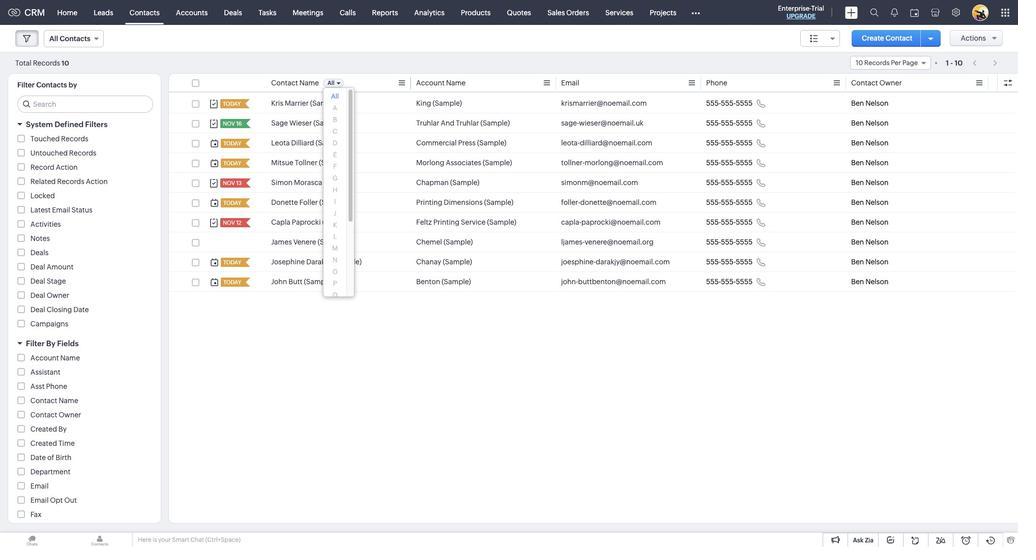 Task type: vqa. For each thing, say whether or not it's contained in the screenshot.


Task type: locate. For each thing, give the bounding box(es) containing it.
1 vertical spatial contacts
[[60, 35, 90, 43]]

1 vertical spatial action
[[86, 178, 108, 186]]

7 555-555-5555 from the top
[[706, 218, 753, 226]]

paprocki@noemail.com
[[582, 218, 661, 226]]

owner down the 10 records per page field
[[880, 79, 902, 87]]

darakjy
[[306, 258, 331, 266]]

555-555-5555 for venere@noemail.org
[[706, 238, 753, 246]]

name up "king (sample)" link
[[446, 79, 466, 87]]

ljames-
[[561, 238, 585, 246]]

nov for sage
[[223, 121, 235, 127]]

q
[[332, 292, 338, 299]]

1 vertical spatial filter
[[26, 339, 45, 348]]

capla paprocki (sample)
[[271, 218, 352, 226]]

records up filter contacts by
[[33, 59, 60, 67]]

1 horizontal spatial phone
[[706, 79, 728, 87]]

10
[[955, 59, 963, 67], [856, 59, 863, 67], [62, 59, 69, 67]]

10 5555 from the top
[[736, 278, 753, 286]]

contacts down the home link
[[60, 35, 90, 43]]

10 right -
[[955, 59, 963, 67]]

analytics link
[[406, 0, 453, 25]]

10 inside field
[[856, 59, 863, 67]]

touched records
[[30, 135, 88, 143]]

ben nelson for wieser@noemail.uk
[[852, 119, 889, 127]]

9 5555 from the top
[[736, 258, 753, 266]]

10 ben nelson from the top
[[852, 278, 889, 286]]

1 vertical spatial phone
[[46, 383, 67, 391]]

9 ben nelson from the top
[[852, 258, 889, 266]]

0 vertical spatial filter
[[17, 81, 35, 89]]

contact down asst phone
[[30, 397, 57, 405]]

feltz printing service (sample)
[[416, 218, 517, 226]]

4 5555 from the top
[[736, 159, 753, 167]]

printing up chemel (sample)
[[433, 218, 460, 226]]

today up the nov 16 link
[[223, 101, 241, 107]]

8 ben from the top
[[852, 238, 864, 246]]

0 horizontal spatial all
[[49, 35, 58, 43]]

4 deal from the top
[[30, 306, 45, 314]]

owner
[[880, 79, 902, 87], [47, 292, 69, 300], [59, 411, 81, 419]]

10 555-555-5555 from the top
[[706, 278, 753, 286]]

5 5555 from the top
[[736, 179, 753, 187]]

2 horizontal spatial 10
[[955, 59, 963, 67]]

(sample) inside "link"
[[483, 159, 512, 167]]

3 nelson from the top
[[866, 139, 889, 147]]

(sample) right the press
[[477, 139, 507, 147]]

contacts link
[[121, 0, 168, 25]]

email up krismarrier@noemail.com link
[[561, 79, 580, 87]]

trial
[[812, 5, 825, 12]]

chapman (sample) link
[[416, 178, 480, 188]]

p
[[333, 280, 337, 288]]

records down record action
[[57, 178, 84, 186]]

today link for josephine
[[221, 258, 242, 267]]

tasks
[[259, 8, 277, 17]]

5555 for dilliard@noemail.com
[[736, 139, 753, 147]]

records down touched records
[[69, 149, 96, 157]]

asst
[[30, 383, 45, 391]]

4 ben from the top
[[852, 159, 864, 167]]

dilliard
[[291, 139, 314, 147]]

1 horizontal spatial by
[[58, 426, 67, 434]]

1 vertical spatial account name
[[30, 354, 80, 362]]

1 horizontal spatial account
[[416, 79, 445, 87]]

marrier
[[285, 99, 309, 107]]

records for related
[[57, 178, 84, 186]]

today for kris marrier (sample)
[[223, 101, 241, 107]]

2 nelson from the top
[[866, 119, 889, 127]]

created up created time
[[30, 426, 57, 434]]

nov for simon
[[223, 180, 235, 186]]

filter
[[17, 81, 35, 89], [26, 339, 45, 348]]

contacts left by
[[36, 81, 67, 89]]

contact inside create contact button
[[886, 34, 913, 42]]

john-buttbenton@noemail.com
[[561, 278, 666, 286]]

1 vertical spatial all
[[328, 80, 335, 86]]

6 5555 from the top
[[736, 199, 753, 207]]

chats image
[[0, 533, 64, 548]]

0 horizontal spatial contact owner
[[30, 411, 81, 419]]

1 horizontal spatial truhlar
[[456, 119, 479, 127]]

6 555-555-5555 from the top
[[706, 199, 753, 207]]

birth
[[56, 454, 71, 462]]

(sample) down k
[[318, 238, 347, 246]]

records for touched
[[61, 135, 88, 143]]

3 5555 from the top
[[736, 139, 753, 147]]

sage
[[271, 119, 288, 127]]

0 horizontal spatial by
[[46, 339, 55, 348]]

account name down filter by fields
[[30, 354, 80, 362]]

6 ben from the top
[[852, 199, 864, 207]]

ljames-venere@noemail.org
[[561, 238, 654, 246]]

butt
[[289, 278, 303, 286]]

10 up by
[[62, 59, 69, 67]]

chemel
[[416, 238, 442, 246]]

1 horizontal spatial all
[[328, 80, 335, 86]]

1 deal from the top
[[30, 263, 45, 271]]

6 ben nelson from the top
[[852, 199, 889, 207]]

today down nov 13
[[223, 200, 241, 206]]

contact up per
[[886, 34, 913, 42]]

0 vertical spatial by
[[46, 339, 55, 348]]

deal left the stage
[[30, 277, 45, 286]]

mitsue tollner (sample) link
[[271, 158, 348, 168]]

james venere (sample) link
[[271, 237, 347, 247]]

truhlar left and
[[416, 119, 439, 127]]

records for 10
[[865, 59, 890, 67]]

contacts inside field
[[60, 35, 90, 43]]

krismarrier@noemail.com
[[561, 99, 647, 107]]

profile image
[[973, 4, 989, 21]]

buttbenton@noemail.com
[[578, 278, 666, 286]]

1 vertical spatial account
[[30, 354, 59, 362]]

created time
[[30, 440, 75, 448]]

2 ben from the top
[[852, 119, 864, 127]]

filter by fields
[[26, 339, 79, 348]]

1 horizontal spatial contact name
[[271, 79, 319, 87]]

account up king
[[416, 79, 445, 87]]

nelson for morlong@noemail.com
[[866, 159, 889, 167]]

ben for dilliard@noemail.com
[[852, 139, 864, 147]]

4 nelson from the top
[[866, 159, 889, 167]]

today up nov 13
[[223, 160, 241, 166]]

10 ben from the top
[[852, 278, 864, 286]]

created for created time
[[30, 440, 57, 448]]

today down nov 16
[[223, 140, 241, 147]]

records down defined
[[61, 135, 88, 143]]

3 deal from the top
[[30, 292, 45, 300]]

None field
[[801, 30, 840, 47]]

today link down 'nov 12' link
[[221, 258, 242, 267]]

today link up the nov 16 link
[[220, 99, 242, 108]]

h
[[333, 186, 338, 194]]

4 ben nelson from the top
[[852, 159, 889, 167]]

enterprise-
[[778, 5, 812, 12]]

0 vertical spatial contact owner
[[852, 79, 902, 87]]

navigation
[[968, 55, 1003, 70]]

(sample) down c
[[316, 139, 345, 147]]

ben nelson for paprocki@noemail.com
[[852, 218, 889, 226]]

truhlar up the press
[[456, 119, 479, 127]]

5 ben from the top
[[852, 179, 864, 187]]

1 horizontal spatial account name
[[416, 79, 466, 87]]

by left fields
[[46, 339, 55, 348]]

john-buttbenton@noemail.com link
[[561, 277, 666, 287]]

department
[[30, 468, 70, 476]]

0 vertical spatial nov
[[223, 121, 235, 127]]

9 nelson from the top
[[866, 258, 889, 266]]

0 horizontal spatial account
[[30, 354, 59, 362]]

created for created by
[[30, 426, 57, 434]]

0 horizontal spatial 10
[[62, 59, 69, 67]]

filter down total
[[17, 81, 35, 89]]

size image
[[810, 34, 819, 43]]

by up time
[[58, 426, 67, 434]]

k
[[333, 221, 337, 229]]

projects
[[650, 8, 677, 17]]

(sample) down chanay (sample)
[[442, 278, 471, 286]]

10 Records Per Page field
[[850, 56, 931, 70]]

filter down campaigns
[[26, 339, 45, 348]]

(sample) right associates
[[483, 159, 512, 167]]

(sample) up b
[[310, 99, 340, 107]]

9 555-555-5555 from the top
[[706, 258, 753, 266]]

reports
[[372, 8, 398, 17]]

0 vertical spatial created
[[30, 426, 57, 434]]

nov 16
[[223, 121, 242, 127]]

0 horizontal spatial action
[[56, 163, 78, 172]]

deals link
[[216, 0, 250, 25]]

10 for 1 - 10
[[955, 59, 963, 67]]

5 nelson from the top
[[866, 179, 889, 187]]

nelson for darakjy@noemail.com
[[866, 258, 889, 266]]

4 555-555-5555 from the top
[[706, 159, 753, 167]]

contacts right leads "link"
[[130, 8, 160, 17]]

7 ben nelson from the top
[[852, 218, 889, 226]]

simon
[[271, 179, 293, 187]]

row group
[[169, 94, 1016, 292]]

ask zia
[[853, 537, 874, 545]]

(sample) down feltz printing service (sample)
[[444, 238, 473, 246]]

1 vertical spatial contact owner
[[30, 411, 81, 419]]

1 horizontal spatial date
[[73, 306, 89, 314]]

7 nelson from the top
[[866, 218, 889, 226]]

today link up nov 13 link
[[221, 159, 242, 168]]

action up status
[[86, 178, 108, 186]]

today link for kris
[[220, 99, 242, 108]]

(sample) up and
[[433, 99, 462, 107]]

7 ben from the top
[[852, 218, 864, 226]]

(sample) up commercial press (sample) link
[[481, 119, 510, 127]]

1 nov from the top
[[223, 121, 235, 127]]

contact owner up created by
[[30, 411, 81, 419]]

filters
[[85, 120, 108, 129]]

9 ben from the top
[[852, 258, 864, 266]]

account up assistant
[[30, 354, 59, 362]]

5555 for wieser@noemail.uk
[[736, 119, 753, 127]]

services
[[606, 8, 634, 17]]

filter by fields button
[[8, 335, 161, 353]]

2 ben nelson from the top
[[852, 119, 889, 127]]

10 inside total records 10
[[62, 59, 69, 67]]

1 horizontal spatial action
[[86, 178, 108, 186]]

0 horizontal spatial truhlar
[[416, 119, 439, 127]]

8 555-555-5555 from the top
[[706, 238, 753, 246]]

Other Modules field
[[685, 4, 707, 21]]

date left the "of"
[[30, 454, 46, 462]]

(sample) up printing dimensions (sample)
[[450, 179, 480, 187]]

truhlar and truhlar (sample) link
[[416, 118, 510, 128]]

7 5555 from the top
[[736, 218, 753, 226]]

2 5555 from the top
[[736, 119, 753, 127]]

all inside all contacts field
[[49, 35, 58, 43]]

deal closing date
[[30, 306, 89, 314]]

records left per
[[865, 59, 890, 67]]

nov left 12
[[223, 220, 235, 226]]

donette foller (sample)
[[271, 199, 349, 207]]

contact name up marrier
[[271, 79, 319, 87]]

records for untouched
[[69, 149, 96, 157]]

3 555-555-5555 from the top
[[706, 139, 753, 147]]

0 horizontal spatial account name
[[30, 354, 80, 362]]

-
[[951, 59, 953, 67]]

benton (sample) link
[[416, 277, 471, 287]]

0 vertical spatial date
[[73, 306, 89, 314]]

profile element
[[967, 0, 995, 25]]

contacts for all contacts
[[60, 35, 90, 43]]

created by
[[30, 426, 67, 434]]

action up related records action
[[56, 163, 78, 172]]

1 vertical spatial created
[[30, 440, 57, 448]]

nelson for wieser@noemail.uk
[[866, 119, 889, 127]]

upgrade
[[787, 13, 816, 20]]

2 vertical spatial owner
[[59, 411, 81, 419]]

0 vertical spatial deals
[[224, 8, 242, 17]]

by inside "dropdown button"
[[46, 339, 55, 348]]

0 horizontal spatial date
[[30, 454, 46, 462]]

5555 for buttbenton@noemail.com
[[736, 278, 753, 286]]

1 vertical spatial contact name
[[30, 397, 78, 405]]

donette foller (sample) link
[[271, 197, 349, 208]]

capla-paprocki@noemail.com
[[561, 218, 661, 226]]

6 nelson from the top
[[866, 199, 889, 207]]

john butt (sample)
[[271, 278, 333, 286]]

555-555-5555 for darakjy@noemail.com
[[706, 258, 753, 266]]

paprocki
[[292, 218, 321, 226]]

account
[[416, 79, 445, 87], [30, 354, 59, 362]]

contact
[[886, 34, 913, 42], [271, 79, 298, 87], [852, 79, 878, 87], [30, 397, 57, 405], [30, 411, 57, 419]]

king (sample)
[[416, 99, 462, 107]]

0 vertical spatial contact name
[[271, 79, 319, 87]]

today link down the nov 16 link
[[221, 139, 242, 148]]

all contacts
[[49, 35, 90, 43]]

simon morasca (sample)
[[271, 179, 353, 187]]

1 horizontal spatial deals
[[224, 8, 242, 17]]

filter inside "dropdown button"
[[26, 339, 45, 348]]

calls
[[340, 8, 356, 17]]

(sample) inside 'link'
[[310, 99, 340, 107]]

deals left "tasks" 'link' at the top
[[224, 8, 242, 17]]

deal for deal closing date
[[30, 306, 45, 314]]

josephine darakjy (sample) link
[[271, 257, 362, 267]]

create
[[862, 34, 885, 42]]

all up total records 10 on the left top
[[49, 35, 58, 43]]

here is your smart chat (ctrl+space)
[[138, 537, 241, 544]]

2 vertical spatial nov
[[223, 220, 235, 226]]

today left the john
[[223, 279, 241, 286]]

date of birth
[[30, 454, 71, 462]]

nelson for buttbenton@noemail.com
[[866, 278, 889, 286]]

deal for deal amount
[[30, 263, 45, 271]]

1 created from the top
[[30, 426, 57, 434]]

create menu element
[[839, 0, 864, 25]]

simon morasca (sample) link
[[271, 178, 353, 188]]

2 nov from the top
[[223, 180, 235, 186]]

email right latest
[[52, 206, 70, 214]]

records inside field
[[865, 59, 890, 67]]

crm
[[24, 7, 45, 18]]

owner up created by
[[59, 411, 81, 419]]

printing down chapman
[[416, 199, 442, 207]]

contact owner down the 10 records per page
[[852, 79, 902, 87]]

ben for donette@noemail.com
[[852, 199, 864, 207]]

2 deal from the top
[[30, 277, 45, 286]]

0 vertical spatial all
[[49, 35, 58, 43]]

contact name
[[271, 79, 319, 87], [30, 397, 78, 405]]

deal down deal stage
[[30, 292, 45, 300]]

all up a at the left
[[328, 80, 335, 86]]

e
[[333, 151, 337, 159]]

nelson for donette@noemail.com
[[866, 199, 889, 207]]

tollner
[[295, 159, 318, 167]]

nov 13 link
[[220, 179, 243, 188]]

2 555-555-5555 from the top
[[706, 119, 753, 127]]

account name up "king (sample)" link
[[416, 79, 466, 87]]

assistant
[[30, 369, 60, 377]]

8 ben nelson from the top
[[852, 238, 889, 246]]

0 vertical spatial account
[[416, 79, 445, 87]]

deal up campaigns
[[30, 306, 45, 314]]

m
[[332, 245, 338, 252]]

today for josephine darakjy (sample)
[[223, 260, 241, 266]]

0 horizontal spatial deals
[[30, 249, 49, 257]]

today down nov 12
[[223, 260, 241, 266]]

nov left "16"
[[223, 121, 235, 127]]

contact name down asst phone
[[30, 397, 78, 405]]

chemel (sample)
[[416, 238, 473, 246]]

1 vertical spatial by
[[58, 426, 67, 434]]

0 vertical spatial owner
[[880, 79, 902, 87]]

filter for filter by fields
[[26, 339, 45, 348]]

2 vertical spatial contacts
[[36, 81, 67, 89]]

3 nov from the top
[[223, 220, 235, 226]]

created
[[30, 426, 57, 434], [30, 440, 57, 448]]

8 nelson from the top
[[866, 238, 889, 246]]

1 horizontal spatial 10
[[856, 59, 863, 67]]

10 for total records 10
[[62, 59, 69, 67]]

date right closing
[[73, 306, 89, 314]]

10 nelson from the top
[[866, 278, 889, 286]]

10 down create
[[856, 59, 863, 67]]

ben nelson for darakjy@noemail.com
[[852, 258, 889, 266]]

by for created
[[58, 426, 67, 434]]

capla
[[271, 218, 291, 226]]

today link left the john
[[221, 278, 242, 287]]

nov for capla
[[223, 220, 235, 226]]

1 nelson from the top
[[866, 99, 889, 107]]

owner up closing
[[47, 292, 69, 300]]

created down created by
[[30, 440, 57, 448]]

nov left 13
[[223, 180, 235, 186]]

ben nelson for morlong@noemail.com
[[852, 159, 889, 167]]

kris
[[271, 99, 283, 107]]

(sample) up service
[[484, 199, 514, 207]]

today link down nov 13 link
[[221, 199, 242, 208]]

actions
[[961, 34, 986, 42]]

deal up deal stage
[[30, 263, 45, 271]]

deals down 'notes'
[[30, 249, 49, 257]]

contact down the 10 records per page
[[852, 79, 878, 87]]

truhlar
[[416, 119, 439, 127], [456, 119, 479, 127]]

5555 for morlong@noemail.com
[[736, 159, 753, 167]]

2 created from the top
[[30, 440, 57, 448]]

8 5555 from the top
[[736, 238, 753, 246]]

1 vertical spatial nov
[[223, 180, 235, 186]]

(sample) down j
[[322, 218, 352, 226]]

leads
[[94, 8, 113, 17]]

3 ben from the top
[[852, 139, 864, 147]]

3 ben nelson from the top
[[852, 139, 889, 147]]

is
[[153, 537, 157, 544]]

by
[[46, 339, 55, 348], [58, 426, 67, 434]]

today for mitsue tollner (sample)
[[223, 160, 241, 166]]



Task type: describe. For each thing, give the bounding box(es) containing it.
sales orders link
[[540, 0, 597, 25]]

joesphine-
[[561, 258, 596, 266]]

2 truhlar from the left
[[456, 119, 479, 127]]

chapman
[[416, 179, 449, 187]]

morlong@noemail.com
[[585, 159, 663, 167]]

morlong associates (sample) link
[[416, 158, 512, 168]]

0 vertical spatial contacts
[[130, 8, 160, 17]]

records for total
[[33, 59, 60, 67]]

(sample) up j
[[319, 199, 349, 207]]

contact up kris
[[271, 79, 298, 87]]

5555 for donette@noemail.com
[[736, 199, 753, 207]]

meetings
[[293, 8, 324, 17]]

1 vertical spatial deals
[[30, 249, 49, 257]]

(sample) up c
[[314, 119, 343, 127]]

1 vertical spatial printing
[[433, 218, 460, 226]]

opt
[[50, 497, 63, 505]]

fields
[[57, 339, 79, 348]]

today link for mitsue
[[221, 159, 242, 168]]

dimensions
[[444, 199, 483, 207]]

nov 16 link
[[220, 119, 243, 128]]

email up fax
[[30, 497, 49, 505]]

today link for donette
[[221, 199, 242, 208]]

donette
[[271, 199, 298, 207]]

0 vertical spatial account name
[[416, 79, 466, 87]]

deals inside "link"
[[224, 8, 242, 17]]

ben nelson for buttbenton@noemail.com
[[852, 278, 889, 286]]

All Contacts field
[[44, 30, 104, 47]]

email down department
[[30, 483, 49, 491]]

ask
[[853, 537, 864, 545]]

(sample) down the o
[[304, 278, 333, 286]]

email opt out
[[30, 497, 77, 505]]

today for john butt (sample)
[[223, 279, 241, 286]]

create contact
[[862, 34, 913, 42]]

sage wieser (sample) link
[[271, 118, 343, 128]]

today for leota dilliard (sample)
[[223, 140, 241, 147]]

per
[[891, 59, 901, 67]]

signals element
[[885, 0, 904, 25]]

deal amount
[[30, 263, 73, 271]]

all for all contacts
[[49, 35, 58, 43]]

ben for darakjy@noemail.com
[[852, 258, 864, 266]]

home link
[[49, 0, 86, 25]]

josephine
[[271, 258, 305, 266]]

c
[[333, 128, 338, 135]]

feltz
[[416, 218, 432, 226]]

contacts image
[[68, 533, 132, 548]]

signals image
[[891, 8, 898, 17]]

nelson for paprocki@noemail.com
[[866, 218, 889, 226]]

today link for john
[[221, 278, 242, 287]]

name down asst phone
[[59, 397, 78, 405]]

activities
[[30, 220, 61, 229]]

accounts link
[[168, 0, 216, 25]]

ben for paprocki@noemail.com
[[852, 218, 864, 226]]

0 horizontal spatial phone
[[46, 383, 67, 391]]

calendar image
[[911, 8, 919, 17]]

james venere (sample)
[[271, 238, 347, 246]]

1 5555 from the top
[[736, 99, 753, 107]]

locked
[[30, 192, 55, 200]]

untouched records
[[30, 149, 96, 157]]

1 horizontal spatial contact owner
[[852, 79, 902, 87]]

chanay
[[416, 258, 442, 266]]

name down fields
[[60, 354, 80, 362]]

capla paprocki (sample) link
[[271, 217, 352, 228]]

stage
[[47, 277, 66, 286]]

ben nelson for dilliard@noemail.com
[[852, 139, 889, 147]]

accounts
[[176, 8, 208, 17]]

your
[[158, 537, 171, 544]]

555-555-5555 for paprocki@noemail.com
[[706, 218, 753, 226]]

john butt (sample) link
[[271, 277, 333, 287]]

tasks link
[[250, 0, 285, 25]]

ben for wieser@noemail.uk
[[852, 119, 864, 127]]

latest
[[30, 206, 51, 214]]

Search text field
[[18, 96, 153, 112]]

mitsue tollner (sample)
[[271, 159, 348, 167]]

projects link
[[642, 0, 685, 25]]

donette@noemail.com
[[580, 199, 657, 207]]

by for filter
[[46, 339, 55, 348]]

contact up created by
[[30, 411, 57, 419]]

commercial
[[416, 139, 457, 147]]

(sample) up g
[[319, 159, 348, 167]]

chemel (sample) link
[[416, 237, 473, 247]]

1 - 10
[[946, 59, 963, 67]]

truhlar and truhlar (sample)
[[416, 119, 510, 127]]

name up kris marrier (sample) on the left top of the page
[[300, 79, 319, 87]]

analytics
[[414, 8, 445, 17]]

(ctrl+space)
[[205, 537, 241, 544]]

deal for deal owner
[[30, 292, 45, 300]]

(sample) down f
[[324, 179, 353, 187]]

filter for filter contacts by
[[17, 81, 35, 89]]

1 ben nelson from the top
[[852, 99, 889, 107]]

filter contacts by
[[17, 81, 77, 89]]

search image
[[870, 8, 879, 17]]

associates
[[446, 159, 481, 167]]

0 vertical spatial action
[[56, 163, 78, 172]]

today for donette foller (sample)
[[223, 200, 241, 206]]

nelson for dilliard@noemail.com
[[866, 139, 889, 147]]

1 ben from the top
[[852, 99, 864, 107]]

tollner-
[[561, 159, 585, 167]]

total records 10
[[15, 59, 69, 67]]

total
[[15, 59, 31, 67]]

record action
[[30, 163, 78, 172]]

555-555-5555 for wieser@noemail.uk
[[706, 119, 753, 127]]

1 vertical spatial owner
[[47, 292, 69, 300]]

16
[[236, 121, 242, 127]]

chat
[[191, 537, 204, 544]]

a b c d e f g h i j k l m n o p q
[[332, 104, 338, 299]]

ben for morlong@noemail.com
[[852, 159, 864, 167]]

benton (sample)
[[416, 278, 471, 286]]

ben for buttbenton@noemail.com
[[852, 278, 864, 286]]

5555 for venere@noemail.org
[[736, 238, 753, 246]]

ben nelson for donette@noemail.com
[[852, 199, 889, 207]]

products link
[[453, 0, 499, 25]]

ben for venere@noemail.org
[[852, 238, 864, 246]]

and
[[441, 119, 455, 127]]

555-555-5555 for dilliard@noemail.com
[[706, 139, 753, 147]]

1
[[946, 59, 949, 67]]

nov 12 link
[[220, 218, 243, 228]]

5555 for darakjy@noemail.com
[[736, 258, 753, 266]]

leota
[[271, 139, 290, 147]]

a
[[333, 104, 337, 112]]

record
[[30, 163, 54, 172]]

1 555-555-5555 from the top
[[706, 99, 753, 107]]

search element
[[864, 0, 885, 25]]

today link for leota
[[221, 139, 242, 148]]

crm link
[[8, 7, 45, 18]]

king (sample) link
[[416, 98, 462, 108]]

g
[[333, 175, 338, 182]]

venere@noemail.org
[[585, 238, 654, 246]]

related records action
[[30, 178, 108, 186]]

ben nelson for venere@noemail.org
[[852, 238, 889, 246]]

(sample) right service
[[487, 218, 517, 226]]

0 vertical spatial phone
[[706, 79, 728, 87]]

press
[[458, 139, 476, 147]]

dilliard@noemail.com
[[580, 139, 653, 147]]

all for all
[[328, 80, 335, 86]]

0 vertical spatial printing
[[416, 199, 442, 207]]

mitsue
[[271, 159, 293, 167]]

page
[[903, 59, 918, 67]]

0 horizontal spatial contact name
[[30, 397, 78, 405]]

chanay (sample) link
[[416, 257, 472, 267]]

leota-dilliard@noemail.com link
[[561, 138, 653, 148]]

john
[[271, 278, 287, 286]]

contacts for filter contacts by
[[36, 81, 67, 89]]

printing dimensions (sample)
[[416, 199, 514, 207]]

5 555-555-5555 from the top
[[706, 179, 753, 187]]

555-555-5555 for buttbenton@noemail.com
[[706, 278, 753, 286]]

l
[[333, 233, 337, 241]]

(sample) down 'chemel (sample)' link
[[443, 258, 472, 266]]

closing
[[47, 306, 72, 314]]

reports link
[[364, 0, 406, 25]]

nelson for venere@noemail.org
[[866, 238, 889, 246]]

leota-
[[561, 139, 580, 147]]

(sample) up the o
[[332, 258, 362, 266]]

555-555-5555 for donette@noemail.com
[[706, 199, 753, 207]]

deal owner
[[30, 292, 69, 300]]

enterprise-trial upgrade
[[778, 5, 825, 20]]

1 vertical spatial date
[[30, 454, 46, 462]]

service
[[461, 218, 486, 226]]

j
[[334, 210, 337, 217]]

5 ben nelson from the top
[[852, 179, 889, 187]]

5555 for paprocki@noemail.com
[[736, 218, 753, 226]]

deal for deal stage
[[30, 277, 45, 286]]

sage-
[[561, 119, 579, 127]]

1 truhlar from the left
[[416, 119, 439, 127]]

create menu image
[[845, 6, 858, 19]]

555-555-5555 for morlong@noemail.com
[[706, 159, 753, 167]]

row group containing kris marrier (sample)
[[169, 94, 1016, 292]]



